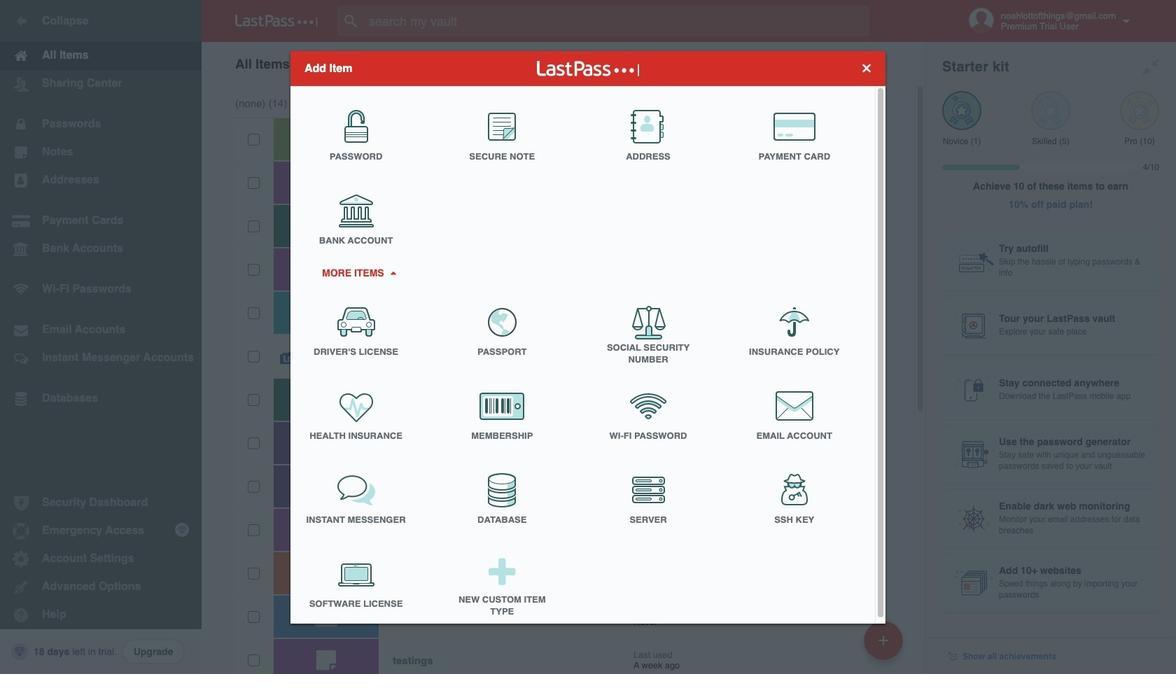 Task type: locate. For each thing, give the bounding box(es) containing it.
Search search field
[[338, 6, 897, 36]]

new item image
[[879, 635, 889, 645]]

new item navigation
[[859, 617, 912, 674]]

lastpass image
[[235, 15, 318, 27]]

vault options navigation
[[202, 42, 926, 84]]

caret right image
[[388, 271, 398, 274]]

dialog
[[291, 51, 886, 628]]



Task type: describe. For each thing, give the bounding box(es) containing it.
search my vault text field
[[338, 6, 897, 36]]

main navigation navigation
[[0, 0, 202, 674]]



Task type: vqa. For each thing, say whether or not it's contained in the screenshot.
Search search field
yes



